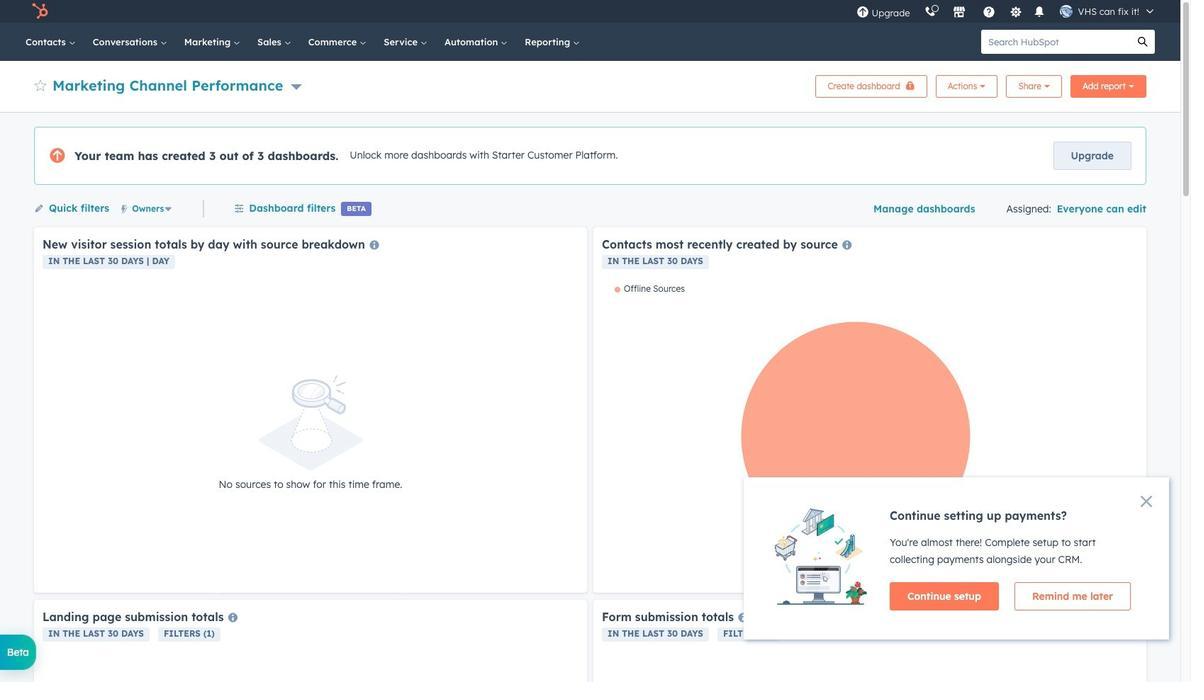 Task type: describe. For each thing, give the bounding box(es) containing it.
close image
[[1141, 496, 1153, 508]]

Search HubSpot search field
[[982, 30, 1131, 54]]

interactive chart image
[[602, 284, 1138, 585]]

new visitor session totals by day with source breakdown element
[[34, 228, 587, 594]]

toggle series visibility region
[[615, 284, 685, 294]]



Task type: vqa. For each thing, say whether or not it's contained in the screenshot.
"Close" image at the right bottom of page
yes



Task type: locate. For each thing, give the bounding box(es) containing it.
marketplaces image
[[953, 6, 966, 19]]

landing page submission totals element
[[34, 601, 587, 683]]

ruby anderson image
[[1060, 5, 1073, 18]]

contacts most recently created by source element
[[594, 228, 1147, 594]]

form submission totals element
[[594, 601, 1147, 683]]

banner
[[34, 71, 1147, 98]]

menu
[[849, 0, 1164, 23]]



